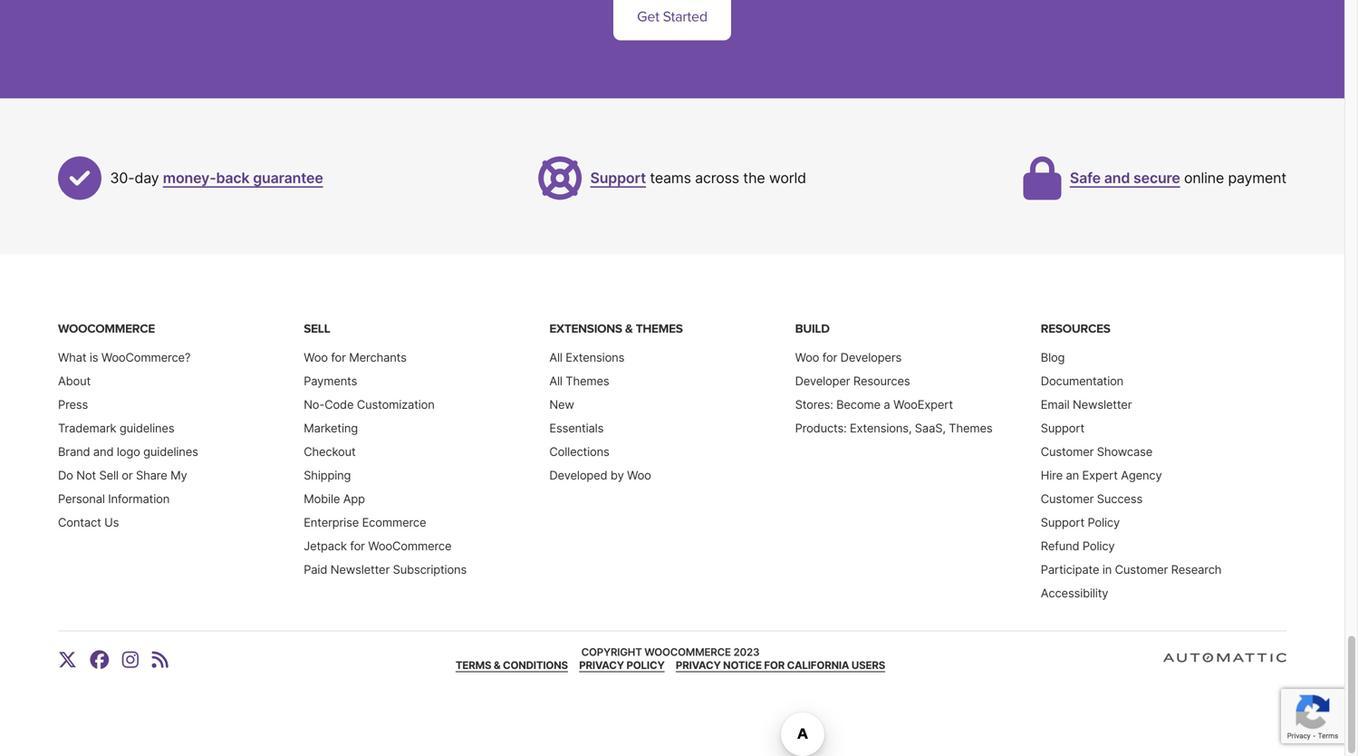 Task type: vqa. For each thing, say whether or not it's contained in the screenshot.
terms on the left of page
yes



Task type: locate. For each thing, give the bounding box(es) containing it.
refund policy link
[[1041, 539, 1115, 553]]

0 vertical spatial resources
[[1041, 321, 1111, 336]]

1 all from the top
[[550, 350, 563, 364]]

for right notice
[[765, 659, 785, 672]]

customer down an
[[1041, 492, 1094, 506]]

new
[[550, 398, 575, 412]]

1 horizontal spatial resources
[[1041, 321, 1111, 336]]

money-back guarantee link
[[163, 169, 323, 187]]

woo right by
[[627, 468, 652, 482]]

enterprise ecommerce
[[304, 515, 426, 529]]

automa
[[1310, 655, 1359, 673]]

sell inside do not sell or share my personal information
[[99, 468, 119, 482]]

refund policy
[[1041, 539, 1115, 553]]

newsletter down jetpack for woocommerce
[[331, 563, 390, 577]]

marketing link
[[304, 421, 358, 435]]

1 customer from the top
[[1041, 445, 1094, 459]]

privacy for privacy notice for california users
[[676, 659, 721, 672]]

and for brand
[[93, 445, 114, 459]]

1 vertical spatial customer
[[1041, 492, 1094, 506]]

for down enterprise ecommerce link
[[350, 539, 365, 553]]

0 vertical spatial customer
[[1041, 445, 1094, 459]]

code
[[325, 398, 354, 412]]

do
[[58, 468, 73, 482]]

woocommerce up is
[[58, 321, 155, 336]]

copyright woocommerce 2023 terms & conditions
[[456, 646, 760, 672]]

0 vertical spatial all
[[550, 350, 563, 364]]

secure
[[1134, 169, 1181, 187]]

woocommerce?
[[101, 350, 191, 364]]

0 horizontal spatial &
[[494, 659, 501, 672]]

extensions,
[[850, 421, 912, 435]]

shipping
[[304, 468, 351, 482]]

products: extensions, saas, themes
[[796, 421, 993, 435]]

conditions
[[503, 659, 568, 672]]

participate
[[1041, 563, 1100, 577]]

support link down email
[[1041, 421, 1085, 435]]

for up developer
[[823, 350, 838, 364]]

2 horizontal spatial woocommerce
[[645, 646, 731, 659]]

privacy notice for california users
[[676, 659, 886, 672]]

policy up in
[[1083, 539, 1115, 553]]

2 vertical spatial policy
[[627, 659, 665, 672]]

brand and logo guidelines
[[58, 445, 198, 459]]

my
[[170, 468, 187, 482]]

1 vertical spatial policy
[[1083, 539, 1115, 553]]

app
[[343, 492, 365, 506]]

share
[[136, 468, 167, 482]]

2 all from the top
[[550, 374, 563, 388]]

customer up an
[[1041, 445, 1094, 459]]

support for support teams across the world
[[591, 169, 646, 187]]

1 vertical spatial &
[[494, 659, 501, 672]]

get started link
[[614, 0, 731, 40]]

1 horizontal spatial &
[[626, 321, 633, 336]]

jetpack for woocommerce link
[[304, 539, 452, 553]]

0 vertical spatial support
[[591, 169, 646, 187]]

policy
[[1088, 515, 1121, 529], [1083, 539, 1115, 553], [627, 659, 665, 672]]

for for woocommerce
[[350, 539, 365, 553]]

privacy
[[579, 659, 625, 672], [676, 659, 721, 672]]

started
[[663, 8, 708, 25]]

woo up developer
[[796, 350, 820, 364]]

guidelines up logo
[[120, 421, 174, 435]]

sell up 'woo for merchants' link
[[304, 321, 330, 336]]

resources
[[1041, 321, 1111, 336], [854, 374, 911, 388]]

essentials link
[[550, 421, 604, 435]]

woo for developers link
[[796, 350, 902, 364]]

support teams across the world
[[591, 169, 807, 187]]

0 horizontal spatial newsletter
[[331, 563, 390, 577]]

0 vertical spatial policy
[[1088, 515, 1121, 529]]

0 vertical spatial and
[[1105, 169, 1131, 187]]

developed
[[550, 468, 608, 482]]

newsletter down 'documentation' link
[[1073, 398, 1133, 412]]

participate in customer research link
[[1041, 563, 1222, 577]]

2 privacy from the left
[[676, 659, 721, 672]]

30-day money-back guarantee
[[110, 169, 323, 187]]

woocommerce up notice
[[645, 646, 731, 659]]

1 horizontal spatial newsletter
[[1073, 398, 1133, 412]]

0 horizontal spatial resources
[[854, 374, 911, 388]]

0 horizontal spatial themes
[[566, 374, 610, 388]]

extensions up all extensions
[[550, 321, 623, 336]]

shipping link
[[304, 468, 351, 482]]

all
[[550, 350, 563, 364], [550, 374, 563, 388]]

0 vertical spatial support link
[[591, 169, 646, 187]]

woo for build
[[796, 350, 820, 364]]

woo for sell
[[304, 350, 328, 364]]

for
[[331, 350, 346, 364], [823, 350, 838, 364], [350, 539, 365, 553], [765, 659, 785, 672]]

what is woocommerce?
[[58, 350, 191, 364]]

payment
[[1229, 169, 1287, 187]]

0 horizontal spatial sell
[[99, 468, 119, 482]]

0 vertical spatial extensions
[[550, 321, 623, 336]]

1 horizontal spatial themes
[[636, 321, 683, 336]]

1 privacy from the left
[[579, 659, 625, 672]]

support up refund
[[1041, 515, 1085, 529]]

hire an expert agency
[[1041, 468, 1163, 482]]

woocommerce
[[58, 321, 155, 336], [368, 539, 452, 553], [645, 646, 731, 659]]

privacy left notice
[[676, 659, 721, 672]]

1 vertical spatial support link
[[1041, 421, 1085, 435]]

woo for merchants link
[[304, 350, 407, 364]]

0 horizontal spatial support link
[[591, 169, 646, 187]]

and right the safe
[[1105, 169, 1131, 187]]

themes
[[636, 321, 683, 336], [566, 374, 610, 388]]

guidelines
[[120, 421, 174, 435], [143, 445, 198, 459]]

newsletter for email
[[1073, 398, 1133, 412]]

extensions
[[550, 321, 623, 336], [566, 350, 625, 364]]

us
[[104, 515, 119, 529]]

1 vertical spatial all
[[550, 374, 563, 388]]

documentation link
[[1041, 374, 1124, 388]]

1 vertical spatial sell
[[99, 468, 119, 482]]

and for safe
[[1105, 169, 1131, 187]]

become
[[837, 398, 881, 412]]

guidelines up my
[[143, 445, 198, 459]]

0 vertical spatial woocommerce
[[58, 321, 155, 336]]

teams
[[650, 169, 692, 187]]

0 horizontal spatial woocommerce
[[58, 321, 155, 336]]

developer resources link
[[796, 374, 911, 388]]

get started
[[637, 8, 708, 25]]

0 vertical spatial sell
[[304, 321, 330, 336]]

privacy policy
[[579, 659, 665, 672]]

safe
[[1071, 169, 1101, 187]]

for up payments "link"
[[331, 350, 346, 364]]

2 vertical spatial woocommerce
[[645, 646, 731, 659]]

sell left or
[[99, 468, 119, 482]]

1 horizontal spatial privacy
[[676, 659, 721, 672]]

customer success
[[1041, 492, 1143, 506]]

copyright
[[582, 646, 642, 659]]

customer research
[[1116, 563, 1222, 577]]

woo up payments "link"
[[304, 350, 328, 364]]

all up new link
[[550, 374, 563, 388]]

1 horizontal spatial and
[[1105, 169, 1131, 187]]

0 horizontal spatial woo
[[304, 350, 328, 364]]

2 customer from the top
[[1041, 492, 1094, 506]]

expert
[[1083, 468, 1118, 482]]

no-code customization
[[304, 398, 435, 412]]

participate in customer research
[[1041, 563, 1222, 577]]

2 vertical spatial support
[[1041, 515, 1085, 529]]

brand and logo guidelines link
[[58, 445, 198, 459]]

0 vertical spatial newsletter
[[1073, 398, 1133, 412]]

all themes link
[[550, 374, 610, 388]]

support policy link
[[1041, 515, 1121, 529]]

support left teams
[[591, 169, 646, 187]]

woocommerce down ecommerce
[[368, 539, 452, 553]]

accessibility
[[1041, 586, 1109, 600]]

support for support policy
[[1041, 515, 1085, 529]]

new link
[[550, 398, 575, 412]]

mobile
[[304, 492, 340, 506]]

email newsletter link
[[1041, 398, 1133, 412]]

for for developers
[[823, 350, 838, 364]]

privacy down copyright
[[579, 659, 625, 672]]

online
[[1185, 169, 1225, 187]]

paid
[[304, 563, 327, 577]]

1 vertical spatial support
[[1041, 421, 1085, 435]]

and
[[1105, 169, 1131, 187], [93, 445, 114, 459]]

1 vertical spatial newsletter
[[331, 563, 390, 577]]

policy down copyright
[[627, 659, 665, 672]]

resources up blog
[[1041, 321, 1111, 336]]

an automa link
[[1164, 653, 1359, 673]]

all up all themes link
[[550, 350, 563, 364]]

1 vertical spatial and
[[93, 445, 114, 459]]

collections link
[[550, 445, 610, 459]]

policy down customer success link
[[1088, 515, 1121, 529]]

1 vertical spatial woocommerce
[[368, 539, 452, 553]]

extensions up "all themes"
[[566, 350, 625, 364]]

support link left teams
[[591, 169, 646, 187]]

stores:
[[796, 398, 834, 412]]

stores: become a wooexpert link
[[796, 398, 954, 412]]

0 vertical spatial &
[[626, 321, 633, 336]]

safe and secure link
[[1071, 169, 1181, 187]]

hire
[[1041, 468, 1063, 482]]

woo
[[304, 350, 328, 364], [796, 350, 820, 364], [627, 468, 652, 482]]

2 horizontal spatial woo
[[796, 350, 820, 364]]

and left logo
[[93, 445, 114, 459]]

1 horizontal spatial woocommerce
[[368, 539, 452, 553]]

showcase
[[1098, 445, 1153, 459]]

resources up "stores: become a wooexpert" link
[[854, 374, 911, 388]]

1 vertical spatial themes
[[566, 374, 610, 388]]

payments
[[304, 374, 357, 388]]

an
[[1287, 655, 1307, 673]]

all for all extensions
[[550, 350, 563, 364]]

support down email
[[1041, 421, 1085, 435]]

0 horizontal spatial and
[[93, 445, 114, 459]]

0 horizontal spatial privacy
[[579, 659, 625, 672]]



Task type: describe. For each thing, give the bounding box(es) containing it.
what
[[58, 350, 86, 364]]

trademark guidelines
[[58, 421, 174, 435]]

no-code customization link
[[304, 398, 435, 412]]

an
[[1067, 468, 1080, 482]]

press link
[[58, 398, 88, 412]]

essentials
[[550, 421, 604, 435]]

developed by woo
[[550, 468, 652, 482]]

not
[[76, 468, 96, 482]]

all for all themes
[[550, 374, 563, 388]]

money-
[[163, 169, 216, 187]]

newsletter for paid
[[331, 563, 390, 577]]

merchants
[[349, 350, 407, 364]]

& inside the copyright woocommerce 2023 terms & conditions
[[494, 659, 501, 672]]

policy for refund policy
[[1083, 539, 1115, 553]]

1 vertical spatial guidelines
[[143, 445, 198, 459]]

by
[[611, 468, 624, 482]]

policy for support policy
[[1088, 515, 1121, 529]]

jetpack for woocommerce
[[304, 539, 452, 553]]

mobile app
[[304, 492, 365, 506]]

woocommerce inside the copyright woocommerce 2023 terms & conditions
[[645, 646, 731, 659]]

about link
[[58, 374, 91, 388]]

world
[[770, 169, 807, 187]]

an automa
[[1287, 655, 1359, 673]]

2023
[[734, 646, 760, 659]]

across
[[695, 169, 740, 187]]

or
[[122, 468, 133, 482]]

jetpack
[[304, 539, 347, 553]]

1 vertical spatial extensions
[[566, 350, 625, 364]]

do not sell or share my personal information link
[[58, 468, 187, 506]]

developer
[[796, 374, 851, 388]]

is
[[90, 350, 98, 364]]

documentation
[[1041, 374, 1124, 388]]

1 horizontal spatial support link
[[1041, 421, 1085, 435]]

about
[[58, 374, 91, 388]]

1 vertical spatial resources
[[854, 374, 911, 388]]

safe and secure online payment
[[1071, 169, 1287, 187]]

0 vertical spatial guidelines
[[120, 421, 174, 435]]

customization
[[357, 398, 435, 412]]

paid newsletter subscriptions
[[304, 563, 467, 577]]

mobile app link
[[304, 492, 365, 506]]

developers
[[841, 350, 902, 364]]

stores: become a wooexpert
[[796, 398, 954, 412]]

1 horizontal spatial sell
[[304, 321, 330, 336]]

support for support
[[1041, 421, 1085, 435]]

press
[[58, 398, 88, 412]]

a wooexpert
[[884, 398, 954, 412]]

do not sell or share my personal information
[[58, 468, 187, 506]]

policy for privacy policy
[[627, 659, 665, 672]]

in
[[1103, 563, 1112, 577]]

for for merchants
[[331, 350, 346, 364]]

get
[[637, 8, 660, 25]]

subscriptions
[[393, 563, 467, 577]]

all extensions
[[550, 350, 625, 364]]

extensions & themes
[[550, 321, 683, 336]]

what is woocommerce? link
[[58, 350, 191, 364]]

personal information
[[58, 492, 170, 506]]

1 horizontal spatial woo
[[627, 468, 652, 482]]

developer resources
[[796, 374, 911, 388]]

customer for customer showcase
[[1041, 445, 1094, 459]]

all extensions link
[[550, 350, 625, 364]]

users
[[852, 659, 886, 672]]

blog
[[1041, 350, 1065, 364]]

trademark
[[58, 421, 116, 435]]

developed by woo link
[[550, 468, 652, 482]]

customer showcase link
[[1041, 445, 1153, 459]]

all themes
[[550, 374, 610, 388]]

enterprise ecommerce link
[[304, 515, 426, 529]]

checkout
[[304, 445, 356, 459]]

customer success link
[[1041, 492, 1143, 506]]

ecommerce
[[362, 515, 426, 529]]

agency
[[1122, 468, 1163, 482]]

notice
[[724, 659, 762, 672]]

woo for merchants
[[304, 350, 407, 364]]

privacy notice for california users link
[[676, 659, 886, 672]]

success
[[1098, 492, 1143, 506]]

day
[[135, 169, 159, 187]]

contact us
[[58, 515, 119, 529]]

the
[[744, 169, 766, 187]]

customer for customer success
[[1041, 492, 1094, 506]]

products:
[[796, 421, 847, 435]]

refund
[[1041, 539, 1080, 553]]

0 vertical spatial themes
[[636, 321, 683, 336]]

saas, themes
[[915, 421, 993, 435]]

trademark guidelines link
[[58, 421, 174, 435]]

marketing
[[304, 421, 358, 435]]

privacy for privacy policy
[[579, 659, 625, 672]]

email
[[1041, 398, 1070, 412]]

collections
[[550, 445, 610, 459]]



